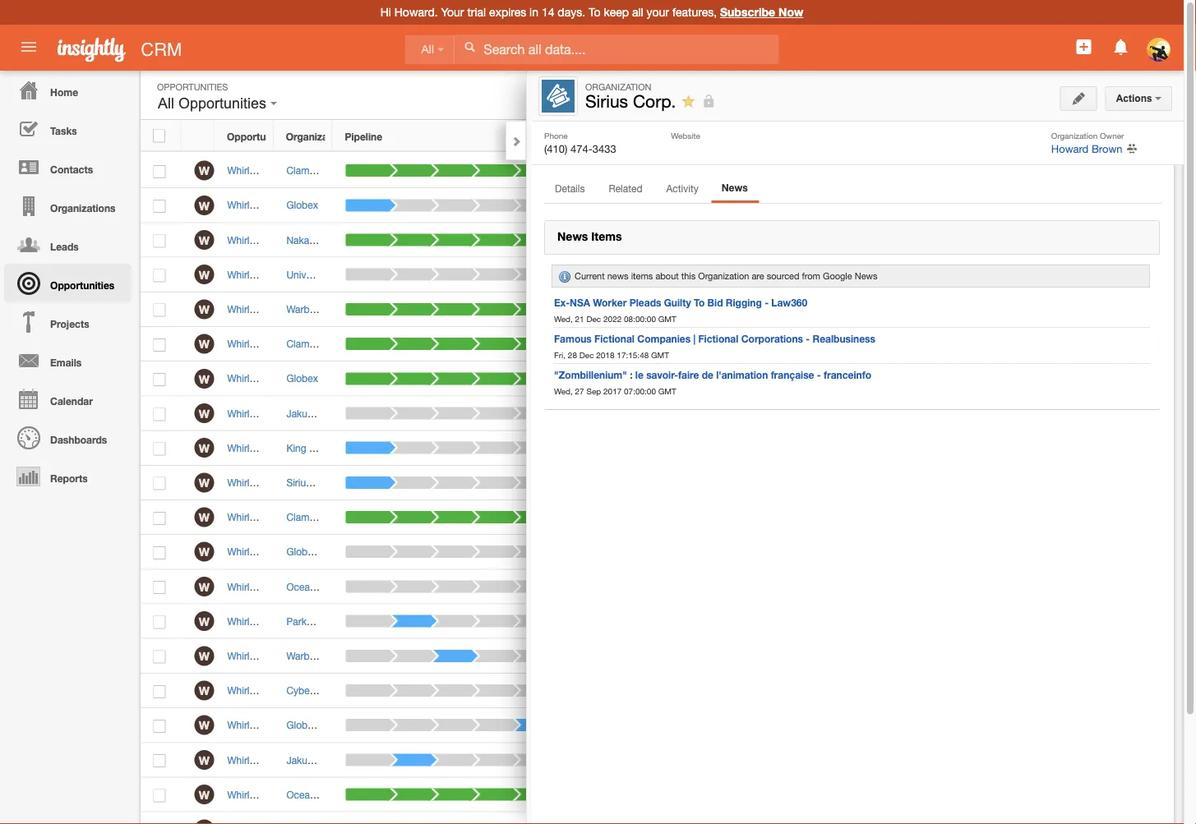 Task type: locate. For each thing, give the bounding box(es) containing it.
opportunities down crm
[[178, 95, 266, 112]]

16-nov-23 for howard brown usd $‎500,000.00
[[633, 408, 681, 419]]

all inside all link
[[421, 43, 434, 56]]

1 vertical spatial dec
[[579, 350, 594, 360]]

group up whirlwinder x520 - sirius corp. - tina martin
[[309, 442, 337, 454]]

1 vertical spatial gmt
[[651, 350, 669, 360]]

nakatomi down whirligig g990 - globex - albert lee link
[[301, 234, 343, 246]]

4 x520 from the top
[[282, 442, 304, 454]]

howard brown usd $‎300,000.00 for whirligig g990 - clampett oil and gas, singapore - aaron lang
[[744, 165, 881, 176]]

g550 down parker and company
[[274, 650, 298, 662]]

opportunity up sample_data at the right top
[[943, 261, 1008, 271]]

w for whirligig g990 - clampett oil and gas, singapore - aaron lang
[[199, 164, 210, 178]]

16 w link from the top
[[194, 681, 214, 701]]

g990
[[268, 165, 292, 176], [268, 199, 292, 211], [268, 234, 292, 246], [268, 269, 292, 280], [268, 304, 292, 315]]

1 jakubowski llc from the top
[[286, 408, 359, 419]]

12 follow image from the top
[[863, 753, 878, 769]]

23 down activity
[[670, 199, 681, 211]]

kong left terry
[[369, 720, 393, 731]]

lee for whirlwinder x520 - globex - albert lee
[[383, 373, 399, 384]]

x520 for king group
[[282, 442, 304, 454]]

warbucks industries link for g990
[[286, 304, 376, 315]]

0 vertical spatial wed,
[[554, 314, 573, 323]]

cell
[[621, 223, 732, 258], [732, 223, 791, 258], [791, 223, 850, 258], [891, 223, 932, 258], [891, 292, 932, 327], [891, 327, 932, 362], [891, 362, 932, 397], [621, 431, 732, 466], [732, 431, 791, 466], [791, 431, 850, 466], [891, 431, 932, 466], [621, 466, 732, 501], [732, 466, 791, 501], [791, 466, 850, 501], [891, 466, 932, 501], [621, 501, 732, 535], [732, 501, 791, 535], [791, 501, 850, 535], [891, 501, 932, 535], [621, 535, 732, 570], [732, 535, 791, 570], [791, 535, 850, 570], [891, 535, 932, 570], [621, 570, 732, 605], [732, 570, 791, 605], [791, 570, 850, 605], [891, 570, 932, 605], [621, 605, 732, 639], [732, 605, 791, 639], [791, 605, 850, 639], [891, 605, 932, 639], [621, 639, 732, 674], [732, 639, 791, 674], [791, 639, 850, 674], [891, 639, 932, 674], [621, 674, 732, 709], [732, 674, 791, 709], [791, 674, 850, 709], [891, 674, 932, 709], [621, 709, 732, 743], [732, 709, 791, 743], [791, 709, 850, 743], [891, 709, 932, 743], [621, 743, 732, 778], [732, 743, 791, 778], [791, 743, 850, 778], [891, 743, 932, 778], [621, 778, 732, 813], [732, 778, 791, 813], [791, 778, 850, 813], [891, 778, 932, 813], [141, 813, 182, 824], [182, 813, 215, 824], [215, 813, 274, 824], [274, 813, 333, 824], [333, 813, 621, 824], [621, 813, 732, 824], [732, 813, 791, 824], [791, 813, 850, 824]]

13 follow image from the top
[[863, 788, 878, 804]]

g550 down globex, spain link
[[274, 581, 298, 593]]

g990 down whirligig g990 - globex - albert lee at left
[[268, 234, 292, 246]]

$‎300,000.00 for whirligig g990 - warbucks industries - roger mills
[[827, 304, 881, 315]]

brown up "française"
[[782, 338, 810, 350]]

2 company from the left
[[358, 616, 401, 627]]

None checkbox
[[153, 129, 165, 143], [153, 200, 166, 213], [153, 269, 166, 282], [153, 339, 166, 352], [153, 443, 166, 456], [153, 477, 166, 490], [153, 512, 166, 525], [153, 651, 166, 664], [153, 720, 166, 733], [153, 129, 165, 143], [153, 200, 166, 213], [153, 269, 166, 282], [153, 339, 166, 352], [153, 443, 166, 456], [153, 477, 166, 490], [153, 512, 166, 525], [153, 651, 166, 664], [153, 720, 166, 733]]

0 vertical spatial all
[[421, 43, 434, 56]]

1 horizontal spatial sirius corp.
[[585, 91, 676, 111]]

brown up the howard brown usd $‎180,000.00
[[782, 165, 810, 176]]

of up whirligig g990 - warbucks industries - roger mills
[[333, 269, 341, 280]]

3 t200 from the top
[[274, 754, 296, 766]]

navigation
[[0, 71, 132, 496]]

nakatomi
[[286, 234, 329, 246], [301, 234, 343, 246]]

1 vertical spatial mills
[[436, 650, 456, 662]]

whirlwinder for whirlwinder x520 - king group - chris chen
[[227, 442, 279, 454]]

1 vertical spatial 16-nov-23
[[633, 408, 681, 419]]

0 vertical spatial globex link
[[286, 199, 318, 211]]

howard brown link down "française"
[[744, 408, 810, 419]]

2 whirligig from the top
[[227, 199, 265, 211]]

gmt down guilty
[[658, 314, 676, 323]]

news right activity
[[721, 182, 748, 193]]

10 w link from the top
[[194, 473, 214, 493]]

23 up activity
[[669, 165, 680, 176]]

16-nov-23 cell down faire
[[621, 397, 732, 431]]

kong
[[350, 720, 374, 731], [369, 720, 393, 731]]

2022
[[603, 314, 622, 323]]

nov- for howard brown usd $‎180,000.00
[[648, 199, 670, 211]]

0 horizontal spatial uk
[[387, 338, 400, 350]]

0 horizontal spatial fictional
[[594, 333, 635, 344]]

warbucks industries for g550
[[286, 650, 376, 662]]

1 horizontal spatial fictional
[[698, 333, 738, 344]]

contacts
[[50, 164, 93, 175]]

1 vertical spatial opportunity
[[943, 261, 1008, 271]]

follow image for whirligig g990 - university of northumbria - paula oliver
[[863, 268, 878, 283]]

0 horizontal spatial your
[[441, 5, 464, 19]]

2 vertical spatial nov-
[[648, 408, 670, 419]]

:
[[630, 369, 633, 381]]

12 w from the top
[[199, 546, 210, 559]]

2 dec- from the top
[[648, 304, 669, 315]]

1 horizontal spatial news
[[721, 182, 748, 193]]

whirlybird for whirlybird g550 - clampett oil and gas corp. - katherine warren
[[227, 512, 271, 523]]

organization for organization owner
[[1051, 131, 1098, 140]]

howard brown usd $‎500,000.00
[[744, 408, 881, 419]]

0 vertical spatial jakubowski llc
[[286, 408, 359, 419]]

row containing organization
[[141, 121, 931, 152]]

follow image for whirlybird t200 - oceanic airlines - mark sakda
[[863, 788, 878, 804]]

usd $‎300,000.00 cell
[[791, 154, 881, 188], [791, 292, 881, 327]]

nov- down 07:00:00
[[648, 408, 670, 419]]

23 for paula
[[670, 269, 681, 280]]

1 vertical spatial albert
[[355, 373, 381, 384]]

warbucks industries down university of northumbria
[[286, 304, 376, 315]]

23 right pleads
[[669, 304, 680, 315]]

2 warbucks industries from the top
[[286, 650, 376, 662]]

aaron
[[456, 165, 482, 176]]

1 w from the top
[[199, 164, 210, 178]]

sakda up lisa
[[413, 581, 441, 593]]

1 vertical spatial news
[[557, 230, 588, 243]]

w link
[[194, 161, 214, 181], [194, 195, 214, 215], [194, 230, 214, 250], [194, 265, 214, 285], [194, 300, 214, 319], [194, 334, 214, 354], [194, 369, 214, 389], [194, 404, 214, 423], [194, 438, 214, 458], [194, 473, 214, 493], [194, 508, 214, 527], [194, 542, 214, 562], [194, 577, 214, 597], [194, 612, 214, 631], [194, 646, 214, 666], [194, 681, 214, 701], [194, 716, 214, 735], [194, 750, 214, 770], [194, 785, 214, 805]]

oceanic
[[286, 581, 323, 593], [307, 581, 344, 593], [286, 789, 323, 801], [306, 789, 342, 801]]

1 horizontal spatial king
[[314, 442, 334, 454]]

0 vertical spatial warbucks industries
[[286, 304, 376, 315]]

16- for castillo
[[633, 408, 648, 419]]

features,
[[672, 5, 717, 19]]

0 vertical spatial oceanic airlines
[[286, 581, 357, 593]]

roger down paula
[[400, 304, 427, 315]]

1 follow image from the top
[[863, 198, 878, 214]]

dec inside famous fictional companies | fictional corporations - realbusiness fri, 28 dec 2018 17:15:48 gmt
[[579, 350, 594, 360]]

howard brown link up "française"
[[744, 338, 810, 350]]

0 vertical spatial mark
[[388, 581, 410, 593]]

0 horizontal spatial sirius corp.
[[286, 477, 338, 488]]

google
[[823, 271, 852, 282]]

8 w row from the top
[[141, 397, 932, 431]]

follow image
[[863, 198, 878, 214], [863, 233, 878, 249], [863, 268, 878, 283], [863, 302, 878, 318], [863, 337, 878, 353], [863, 372, 878, 387], [863, 406, 878, 422], [863, 441, 878, 457], [863, 615, 878, 630], [863, 649, 878, 665], [863, 719, 878, 734], [863, 753, 878, 769], [863, 788, 878, 804]]

16-nov-23 up pleads
[[633, 269, 681, 280]]

2 king from the left
[[314, 442, 334, 454]]

0 horizontal spatial news
[[557, 230, 588, 243]]

follow image for whirlybird g550 - globex, spain - katherine reyes
[[863, 545, 878, 561]]

brown for whirligig g990 - warbucks industries - roger mills
[[782, 304, 810, 315]]

1 vertical spatial row
[[141, 813, 932, 824]]

0 horizontal spatial to
[[589, 5, 600, 19]]

trading
[[331, 234, 364, 246], [346, 234, 379, 246]]

x520 up 'whirlwinder x520 - globex - albert lee'
[[282, 338, 304, 350]]

0 vertical spatial row
[[141, 121, 931, 152]]

row group
[[141, 154, 932, 824]]

0 vertical spatial dec
[[586, 314, 601, 323]]

row group containing w
[[141, 154, 932, 824]]

3 dec- from the top
[[648, 338, 669, 350]]

new
[[1035, 89, 1055, 100]]

brown down howard brown usd $‎200,000.00 in the right top of the page
[[782, 373, 810, 384]]

23 down savoir-
[[670, 408, 681, 419]]

brown down owner
[[1092, 142, 1122, 155]]

1 whirlwinder from the top
[[227, 338, 279, 350]]

nov- for howard brown usd $‎500,000.00
[[648, 408, 670, 419]]

1 vertical spatial globex link
[[286, 373, 318, 384]]

0 vertical spatial 16-nov-23
[[633, 269, 681, 280]]

1 vertical spatial roger
[[407, 650, 433, 662]]

whirlybird g550 - globex, spain - katherine reyes
[[227, 546, 451, 558]]

1 follow image from the top
[[863, 164, 878, 179]]

0 vertical spatial albert
[[342, 199, 368, 211]]

1 16-nov-23 from the top
[[633, 269, 681, 280]]

1 horizontal spatial all
[[421, 43, 434, 56]]

4 t200 from the top
[[274, 789, 296, 801]]

worker
[[593, 297, 627, 308]]

g990 up whirligig g990 - globex - albert lee at left
[[268, 165, 292, 176]]

actions button
[[1105, 86, 1172, 111]]

1 horizontal spatial opportunity
[[1058, 89, 1115, 100]]

oceanic airlines link down the whirlybird t200 - jakubowski llc - barbara lane
[[286, 789, 357, 801]]

whirligig for whirligig g990 - clampett oil and gas, singapore - aaron lang
[[227, 165, 265, 176]]

4 whirlybird from the top
[[227, 616, 271, 627]]

howard brown usd $‎300,000.00 down 'from'
[[744, 304, 881, 315]]

gas
[[364, 512, 381, 523], [385, 512, 402, 523]]

tags
[[1011, 261, 1035, 271]]

howard up news link
[[744, 165, 779, 176]]

l'animation
[[716, 369, 768, 381]]

wed, left 21
[[554, 314, 573, 323]]

0 vertical spatial gmt
[[658, 314, 676, 323]]

oceanic airlines down globex, spain
[[286, 581, 357, 593]]

albert
[[342, 199, 368, 211], [355, 373, 381, 384]]

usd $‎500,000.00 cell
[[791, 397, 881, 431]]

howard for whirlwinder x520 - globex - albert lee
[[744, 373, 779, 384]]

bid
[[707, 297, 723, 308]]

x520 for sirius corp.
[[282, 477, 304, 488]]

1 vertical spatial oceanic airlines
[[286, 789, 357, 801]]

$‎500,000.00
[[827, 408, 881, 419]]

1 vertical spatial oceanic airlines link
[[286, 789, 357, 801]]

organization up 'clampett oil and gas, singapore'
[[286, 131, 346, 142]]

16- right news
[[633, 269, 648, 280]]

organization owner
[[1051, 131, 1124, 140]]

1 vertical spatial howard brown usd $‎300,000.00
[[744, 304, 881, 315]]

4 whirlwinder from the top
[[227, 442, 279, 454]]

16-dec-23 cell
[[621, 154, 732, 188], [621, 292, 732, 327], [621, 327, 732, 362], [621, 362, 732, 397]]

globex link
[[286, 199, 318, 211], [286, 373, 318, 384]]

usd down howard brown usd $‎332,000.00
[[803, 408, 824, 419]]

albert for whirlwinder x520 - globex - albert lee
[[355, 373, 381, 384]]

w for whirlybird g550 - parker and company - lisa parker
[[199, 615, 210, 629]]

jakubowski llc down globex, hong kong
[[286, 754, 359, 766]]

wed, inside ex-nsa worker pleads guilty to bid rigging - law360 wed, 21 dec 2022 08:00:00 gmt
[[554, 314, 573, 323]]

0 vertical spatial sakda
[[413, 581, 441, 593]]

1 vertical spatial warbucks industries link
[[286, 650, 376, 662]]

1 globex link from the top
[[286, 199, 318, 211]]

howard brown link up corporations
[[744, 304, 810, 315]]

howard for whirligig g990 - university of northumbria - paula oliver
[[744, 269, 779, 280]]

5 whirligig from the top
[[227, 304, 265, 315]]

$‎300,000.00
[[827, 165, 881, 176], [827, 304, 881, 315]]

and
[[1052, 196, 1069, 207]]

1 w row from the top
[[141, 154, 932, 188]]

nov-
[[648, 199, 670, 211], [648, 269, 670, 280], [648, 408, 670, 419]]

g550 for clampett oil and gas corp.
[[274, 512, 298, 523]]

items
[[591, 230, 622, 243]]

jakubowski llc link
[[286, 408, 359, 419], [286, 754, 359, 766]]

7 whirlybird from the top
[[227, 720, 271, 731]]

1 vertical spatial jakubowski llc
[[286, 754, 359, 766]]

3 w row from the top
[[141, 223, 932, 258]]

0 vertical spatial $‎300,000.00
[[827, 165, 881, 176]]

samantha
[[415, 234, 460, 246]]

1 hong from the left
[[323, 720, 347, 731]]

7 23 from the top
[[670, 408, 681, 419]]

1 vertical spatial wed,
[[554, 386, 573, 396]]

474-
[[570, 142, 592, 155]]

5 follow image from the top
[[863, 337, 878, 353]]

airlines
[[326, 581, 357, 593], [347, 581, 379, 593], [326, 789, 357, 801], [345, 789, 377, 801]]

1 vertical spatial usd $‎300,000.00 cell
[[791, 292, 881, 327]]

w for whirligig g990 - globex - albert lee
[[199, 199, 210, 212]]

1 horizontal spatial uk
[[414, 338, 428, 350]]

to
[[589, 5, 600, 19], [694, 297, 705, 308]]

dec right 21
[[586, 314, 601, 323]]

nicholas
[[437, 338, 475, 350]]

0 horizontal spatial all
[[158, 95, 174, 112]]

5 w link from the top
[[194, 300, 214, 319]]

2 howard brown usd $‎300,000.00 from the top
[[744, 304, 881, 315]]

llc down whirlybird t200 - globex, hong kong - terry thomas "link"
[[341, 754, 359, 766]]

gmt down companies
[[651, 350, 669, 360]]

1 vertical spatial 16-nov-23 cell
[[621, 397, 732, 431]]

brown left $‎180,000.00
[[782, 199, 810, 211]]

0 vertical spatial news
[[721, 182, 748, 193]]

2 vertical spatial news
[[855, 271, 877, 282]]

projects
[[50, 318, 89, 330]]

w link for whirlybird g550 - globex, spain - katherine reyes
[[194, 542, 214, 562]]

23 for castillo
[[670, 408, 681, 419]]

9 w link from the top
[[194, 438, 214, 458]]

w for whirlybird g550 - warbucks industries - roger mills
[[199, 650, 210, 663]]

1 nov- from the top
[[648, 199, 670, 211]]

4 follow image from the top
[[863, 302, 878, 318]]

0 horizontal spatial sirius
[[286, 477, 311, 488]]

news
[[721, 182, 748, 193], [557, 230, 588, 243], [855, 271, 877, 282]]

0 vertical spatial usd $‎300,000.00 cell
[[791, 154, 881, 188]]

1 howard brown usd $‎300,000.00 from the top
[[744, 165, 881, 176]]

jakubowski
[[286, 408, 339, 419], [314, 408, 366, 419], [286, 754, 339, 766], [306, 754, 358, 766]]

1 usd from the top
[[803, 165, 824, 176]]

your down export
[[943, 216, 969, 227]]

15-nov-23 cell
[[621, 188, 732, 223]]

jakubowski llc link for t200
[[286, 754, 359, 766]]

19 w row from the top
[[141, 778, 932, 813]]

whirlwinder for whirlwinder x520 - clampett oil and gas, uk - nicholas flores
[[227, 338, 279, 350]]

2 nakatomi from the left
[[301, 234, 343, 246]]

opportunity right new at the top of the page
[[1058, 89, 1115, 100]]

and
[[344, 165, 361, 176], [359, 165, 376, 176], [344, 338, 361, 350], [371, 338, 388, 350], [344, 512, 361, 523], [365, 512, 382, 523], [318, 616, 334, 627], [339, 616, 355, 627]]

23 left de
[[669, 373, 680, 384]]

2 wed, from the top
[[554, 386, 573, 396]]

clampett down whirligig g990 - warbucks industries - roger mills
[[314, 338, 354, 350]]

clampett oil and gas, uk
[[286, 338, 400, 350]]

mark for whirlybird t200 - oceanic airlines - mark sakda
[[386, 789, 408, 801]]

roger for whirligig g990 - warbucks industries - roger mills
[[400, 304, 427, 315]]

3 follow image from the top
[[863, 510, 878, 526]]

5 follow image from the top
[[863, 580, 878, 595]]

w for whirlybird g550 - globex, spain - katherine reyes
[[199, 546, 210, 559]]

ex-
[[554, 297, 570, 308]]

0 vertical spatial lee
[[371, 199, 387, 211]]

nov- inside cell
[[648, 199, 670, 211]]

dashboards
[[50, 434, 107, 446]]

None checkbox
[[153, 165, 166, 178], [153, 235, 166, 248], [153, 304, 166, 317], [153, 373, 166, 386], [153, 408, 166, 421], [153, 547, 166, 560], [153, 581, 166, 595], [153, 616, 166, 629], [153, 685, 166, 699], [153, 755, 166, 768], [153, 789, 166, 803], [153, 165, 166, 178], [153, 235, 166, 248], [153, 304, 166, 317], [153, 373, 166, 386], [153, 408, 166, 421], [153, 547, 166, 560], [153, 581, 166, 595], [153, 616, 166, 629], [153, 685, 166, 699], [153, 755, 166, 768], [153, 789, 166, 803]]

5 whirlwinder from the top
[[227, 477, 279, 488]]

warbucks industries link down university of northumbria
[[286, 304, 376, 315]]

row
[[141, 121, 931, 152], [141, 813, 932, 824]]

news right google
[[855, 271, 877, 282]]

0 horizontal spatial king
[[286, 442, 306, 454]]

1 wed, from the top
[[554, 314, 573, 323]]

howard brown link for whirligig g990 - university of northumbria - paula oliver
[[744, 269, 810, 280]]

oil
[[330, 165, 341, 176], [344, 165, 356, 176], [330, 338, 341, 350], [357, 338, 369, 350], [330, 512, 341, 523], [351, 512, 362, 523]]

g990 down university of northumbria
[[268, 304, 292, 315]]

usd down 'from'
[[803, 304, 824, 315]]

column header
[[731, 121, 790, 152], [790, 121, 849, 152], [849, 121, 890, 152], [890, 121, 931, 152]]

1 16-nov-23 cell from the top
[[621, 258, 732, 292]]

king up sirius corp. link
[[286, 442, 306, 454]]

sirius down 'king group' link
[[286, 477, 311, 488]]

0 vertical spatial howard brown usd $‎300,000.00
[[744, 165, 881, 176]]

brown for whirlwinder x520 - clampett oil and gas, uk - nicholas flores
[[782, 338, 810, 350]]

opportunity
[[1058, 89, 1115, 100], [943, 261, 1008, 271]]

2 w row from the top
[[141, 188, 932, 223]]

jakubowski llc link up whirlwinder x520 - king group - chris chen
[[286, 408, 359, 419]]

opportunity tags
[[943, 261, 1035, 271]]

0 horizontal spatial of
[[333, 269, 341, 280]]

2 trading from the left
[[346, 234, 379, 246]]

0 vertical spatial jakubowski llc link
[[286, 408, 359, 419]]

0 vertical spatial roger
[[400, 304, 427, 315]]

1 horizontal spatial gas
[[385, 512, 402, 523]]

howard down corporations
[[744, 373, 779, 384]]

2 oceanic airlines link from the top
[[286, 789, 357, 801]]

16- up 17:15:48
[[633, 338, 648, 350]]

1 horizontal spatial your
[[943, 216, 969, 227]]

clampett oil and gas corp.
[[286, 512, 409, 523]]

12 w link from the top
[[194, 542, 214, 562]]

howard brown link up news link
[[744, 165, 810, 176]]

brown down "française"
[[782, 408, 810, 419]]

wed, inside the "zombillenium" : le savoir-faire de l'animation française - franceinfo wed, 27 sep 2017 07:00:00 gmt
[[554, 386, 573, 396]]

roger for whirlybird g550 - warbucks industries - roger mills
[[407, 650, 433, 662]]

brown for whirligig g990 - clampett oil and gas, singapore - aaron lang
[[782, 165, 810, 176]]

opportunities up imports in the right top of the page
[[989, 196, 1049, 207]]

16- down 07:00:00
[[633, 408, 648, 419]]

t200
[[274, 685, 296, 697], [274, 720, 296, 731], [274, 754, 296, 766], [274, 789, 296, 801]]

usd $‎300,000.00 cell for whirligig g990 - warbucks industries - roger mills
[[791, 292, 881, 327]]

organization image
[[542, 80, 575, 113]]

1 t200 from the top
[[274, 685, 296, 697]]

news left items on the top of the page
[[557, 230, 588, 243]]

1 vertical spatial sirius corp.
[[286, 477, 338, 488]]

howard down the l'animation
[[744, 408, 779, 419]]

1 horizontal spatial katherine
[[439, 512, 481, 523]]

trading up whirligig g990 - university of northumbria - paula oliver link on the left
[[346, 234, 379, 246]]

usd $‎332,000.00 cell
[[791, 362, 881, 397]]

hong
[[323, 720, 347, 731], [343, 720, 367, 731]]

organizations link
[[4, 187, 132, 225]]

3 whirlwinder from the top
[[227, 408, 279, 419]]

de
[[702, 369, 713, 381]]

$‎180,000.00
[[827, 199, 881, 211]]

16-dec-23 for uk
[[633, 338, 680, 350]]

whirlwinder for whirlwinder x520 - jakubowski llc - jason castillo
[[227, 408, 279, 419]]

oceanic airlines link down globex, spain
[[286, 581, 357, 593]]

w for whirlybird g550 - oceanic airlines - mark sakda
[[199, 580, 210, 594]]

2 16-dec-23 cell from the top
[[621, 292, 732, 327]]

1 vertical spatial all
[[158, 95, 174, 112]]

16-nov-23 for howard brown usd $‎110,000.00
[[633, 269, 681, 280]]

nakatomi trading corp.
[[286, 234, 391, 246]]

5 g990 from the top
[[268, 304, 292, 315]]

warbucks industries link down parker and company
[[286, 650, 376, 662]]

7 follow image from the top
[[863, 823, 878, 824]]

0 vertical spatial 16-nov-23 cell
[[621, 258, 732, 292]]

leads
[[50, 241, 79, 252]]

2 oceanic airlines from the top
[[286, 789, 357, 801]]

globex link up the whirlwinder x520 - jakubowski llc - jason castillo at the left of page
[[286, 373, 318, 384]]

1 vertical spatial nov-
[[648, 269, 670, 280]]

1 vertical spatial your
[[943, 216, 969, 227]]

gmt down savoir-
[[658, 386, 676, 396]]

sep
[[586, 386, 601, 396]]

following image
[[681, 94, 696, 109]]

0 vertical spatial to
[[589, 5, 600, 19]]

sample_data link
[[959, 284, 1013, 302]]

17 w from the top
[[199, 719, 210, 733]]

all for all
[[421, 43, 434, 56]]

group left chris
[[336, 442, 364, 454]]

3 follow image from the top
[[863, 268, 878, 283]]

dec- for uk
[[648, 338, 669, 350]]

organizations
[[50, 202, 115, 214]]

2 vertical spatial gmt
[[658, 386, 676, 396]]

howard brown usd $‎300,000.00 for whirligig g990 - warbucks industries - roger mills
[[744, 304, 881, 315]]

whirligig for whirligig g990 - globex - albert lee
[[227, 199, 265, 211]]

2 warbucks industries link from the top
[[286, 650, 376, 662]]

w link for whirlwinder x520 - globex - albert lee
[[194, 369, 214, 389]]

sirius corp. inside w row
[[286, 477, 338, 488]]

wed, left 27
[[554, 386, 573, 396]]

industries up whirlwinder x520 - clampett oil and gas, uk - nicholas flores 'link'
[[348, 304, 391, 315]]

-
[[295, 165, 298, 176], [449, 165, 453, 176], [295, 199, 298, 211], [336, 199, 339, 211], [295, 234, 298, 246], [409, 234, 413, 246], [295, 269, 298, 280], [417, 269, 421, 280], [765, 297, 769, 308], [295, 304, 298, 315], [394, 304, 398, 315], [806, 333, 810, 344], [307, 338, 311, 350], [430, 338, 434, 350], [817, 369, 821, 381], [307, 373, 311, 384], [348, 373, 352, 384], [307, 408, 311, 419], [389, 408, 393, 419], [307, 442, 311, 454], [367, 442, 370, 454], [307, 477, 311, 488], [368, 477, 372, 488], [301, 512, 305, 523], [432, 512, 436, 523], [301, 546, 305, 558], [372, 546, 376, 558], [301, 581, 305, 593], [381, 581, 385, 593], [301, 616, 305, 627], [404, 616, 408, 627], [301, 650, 305, 662], [400, 650, 404, 662], [299, 685, 303, 697], [424, 685, 428, 697], [299, 720, 303, 731], [395, 720, 399, 731], [299, 754, 303, 766], [381, 754, 385, 766], [299, 789, 303, 801], [379, 789, 383, 801]]

0 vertical spatial oceanic airlines link
[[286, 581, 357, 593]]

uk down whirligig g990 - warbucks industries - roger mills link
[[387, 338, 400, 350]]

sirius corp. up forecast on the right
[[585, 91, 676, 111]]

oceanic airlines for g550
[[286, 581, 357, 593]]

1 vertical spatial lee
[[383, 373, 399, 384]]

whirligig g990 - clampett oil and gas, singapore - aaron lang
[[227, 165, 506, 176]]

0 vertical spatial nov-
[[648, 199, 670, 211]]

gmt inside ex-nsa worker pleads guilty to bid rigging - law360 wed, 21 dec 2022 08:00:00 gmt
[[658, 314, 676, 323]]

warbucks industries
[[286, 304, 376, 315], [286, 650, 376, 662]]

howard
[[1051, 142, 1089, 155], [744, 165, 779, 176], [744, 199, 779, 211], [744, 269, 779, 280], [744, 304, 779, 315], [744, 338, 779, 350], [744, 373, 779, 384], [744, 408, 779, 419]]

4 16- from the top
[[633, 338, 648, 350]]

fictional right '|'
[[698, 333, 738, 344]]

3 x520 from the top
[[282, 408, 304, 419]]

oil up whirlybird g550 - globex, spain - katherine reyes
[[330, 512, 341, 523]]

9 whirlybird from the top
[[227, 789, 271, 801]]

3 g990 from the top
[[268, 234, 292, 246]]

16-nov-23 cell
[[621, 258, 732, 292], [621, 397, 732, 431]]

3 whirligig from the top
[[227, 234, 265, 246]]

usd up howard brown usd $‎332,000.00
[[803, 338, 824, 350]]

gas,
[[364, 165, 384, 176], [378, 165, 399, 176], [364, 338, 384, 350], [391, 338, 411, 350]]

gmt
[[658, 314, 676, 323], [651, 350, 669, 360], [658, 386, 676, 396]]

0 vertical spatial warbucks industries link
[[286, 304, 376, 315]]

parker and company
[[286, 616, 380, 627]]

|
[[693, 333, 696, 344]]

phone
[[544, 131, 568, 140]]

2 g550 from the top
[[274, 546, 298, 558]]

whirlybird g550 - parker and company - lisa parker link
[[227, 616, 468, 627]]

1 vertical spatial warbucks industries
[[286, 650, 376, 662]]

globex link up nakatomi trading corp. link
[[286, 199, 318, 211]]

4 23 from the top
[[669, 304, 680, 315]]

cyberdyne
[[286, 685, 334, 697], [306, 685, 353, 697]]

0 vertical spatial sirius corp.
[[585, 91, 676, 111]]

activity link
[[656, 178, 709, 202]]

jakubowski up whirlwinder x520 - king group - chris chen link
[[314, 408, 366, 419]]

1 vertical spatial sakda
[[411, 789, 439, 801]]

warbucks industries link for g550
[[286, 650, 376, 662]]

all inside all opportunities button
[[158, 95, 174, 112]]

corp.
[[633, 91, 676, 111], [367, 234, 391, 246], [381, 234, 406, 246], [314, 477, 338, 488], [341, 477, 366, 488], [384, 512, 409, 523], [405, 512, 430, 523], [378, 685, 402, 697], [397, 685, 422, 697]]

1 16-dec-23 cell from the top
[[621, 154, 732, 188]]

g550 down whirlybird g550 - oceanic airlines - mark sakda
[[274, 616, 298, 627]]

terry
[[402, 720, 423, 731]]

2 nov- from the top
[[648, 269, 670, 280]]

1 vertical spatial katherine
[[379, 546, 421, 558]]

show sidebar image
[[986, 89, 997, 100]]

of down whirligig g990 - nakatomi trading corp. - samantha wright at the top left of the page
[[347, 269, 356, 280]]

t200 for cyberdyne
[[274, 685, 296, 697]]

8 follow image from the top
[[863, 441, 878, 457]]

whirlybird t200 - cyberdyne systems corp. - nicole gomez
[[227, 685, 493, 697]]

howard brown
[[1051, 142, 1122, 155]]

w link for whirligig g990 - university of northumbria - paula oliver
[[194, 265, 214, 285]]

follow image for whirlwinder x520 - clampett oil and gas, uk - nicholas flores
[[863, 337, 878, 353]]

brown down sourced
[[782, 304, 810, 315]]

2 usd from the top
[[803, 199, 824, 211]]

fictional up "2018"
[[594, 333, 635, 344]]

cyberdyne systems corp. link
[[286, 685, 402, 697]]

16- right 2022
[[633, 304, 648, 315]]

oceanic airlines link for t200
[[286, 789, 357, 801]]

4 usd from the top
[[803, 304, 824, 315]]

whirlybird for whirlybird t200 - oceanic airlines - mark sakda
[[227, 789, 271, 801]]

clampett down whirlwinder x520 - sirius corp. - tina martin
[[307, 512, 348, 523]]

t200 for globex,
[[274, 720, 296, 731]]

howard brown link down corporations
[[744, 373, 810, 384]]

guilty
[[664, 297, 691, 308]]

howard brown link for whirlwinder x520 - jakubowski llc - jason castillo
[[744, 408, 810, 419]]

usd $‎300,000.00 cell up realbusiness
[[791, 292, 881, 327]]

franceinfo
[[824, 369, 871, 381]]

1 horizontal spatial of
[[347, 269, 356, 280]]

gmt inside the "zombillenium" : le savoir-faire de l'animation française - franceinfo wed, 27 sep 2017 07:00:00 gmt
[[658, 386, 676, 396]]

2 16-nov-23 from the top
[[633, 408, 681, 419]]

w for whirlwinder x520 - king group - chris chen
[[199, 442, 210, 455]]

1 vertical spatial mark
[[386, 789, 408, 801]]

usd for paula
[[803, 269, 824, 280]]

1 vertical spatial to
[[694, 297, 705, 308]]

news
[[607, 271, 628, 282]]

1 horizontal spatial to
[[694, 297, 705, 308]]

1 vertical spatial jakubowski llc link
[[286, 754, 359, 766]]

$‎200,000.00
[[827, 338, 881, 350]]

howard brown usd $‎200,000.00
[[744, 338, 881, 350]]

0 vertical spatial katherine
[[439, 512, 481, 523]]

follow image
[[863, 164, 878, 179], [863, 476, 878, 491], [863, 510, 878, 526], [863, 545, 878, 561], [863, 580, 878, 595], [863, 684, 878, 700], [863, 823, 878, 824]]

brown for whirlwinder x520 - globex - albert lee
[[782, 373, 810, 384]]

usd up the howard brown usd $‎180,000.00
[[803, 165, 824, 176]]

whirlwinder x520 - clampett oil and gas, uk - nicholas flores
[[227, 338, 505, 350]]

0 vertical spatial your
[[441, 5, 464, 19]]

1 oceanic airlines from the top
[[286, 581, 357, 593]]

0 horizontal spatial gas
[[364, 512, 381, 523]]

8 w from the top
[[199, 407, 210, 420]]

1 spain from the left
[[323, 546, 349, 558]]

w row
[[141, 154, 932, 188], [141, 188, 932, 223], [141, 223, 932, 258], [141, 258, 932, 292], [141, 292, 932, 327], [141, 327, 932, 362], [141, 362, 932, 397], [141, 397, 932, 431], [141, 431, 932, 466], [141, 466, 932, 501], [141, 501, 932, 535], [141, 535, 932, 570], [141, 570, 932, 605], [141, 605, 932, 639], [141, 639, 932, 674], [141, 674, 932, 709], [141, 709, 932, 743], [141, 743, 932, 778], [141, 778, 932, 813]]

2 whirlybird from the top
[[227, 546, 271, 558]]

2 g990 from the top
[[268, 199, 292, 211]]

9 w row from the top
[[141, 431, 932, 466]]

2 whirlwinder from the top
[[227, 373, 279, 384]]

g990 for nakatomi trading corp.
[[268, 234, 292, 246]]

1 vertical spatial $‎300,000.00
[[827, 304, 881, 315]]

jakubowski llc link down globex, hong kong
[[286, 754, 359, 766]]

follow image for whirlwinder x520 - king group - chris chen
[[863, 441, 878, 457]]

1 dec- from the top
[[648, 165, 669, 176]]

brown for whirlwinder x520 - jakubowski llc - jason castillo
[[782, 408, 810, 419]]

to inside ex-nsa worker pleads guilty to bid rigging - law360 wed, 21 dec 2022 08:00:00 gmt
[[694, 297, 705, 308]]

katherine left warren
[[439, 512, 481, 523]]

hi
[[380, 5, 391, 19]]

2 globex link from the top
[[286, 373, 318, 384]]

w for whirlwinder x520 - jakubowski llc - jason castillo
[[199, 407, 210, 420]]

leads link
[[4, 225, 132, 264]]

king group
[[286, 442, 337, 454]]

albert for whirligig g990 - globex - albert lee
[[342, 199, 368, 211]]

w link for whirligig g990 - globex - albert lee
[[194, 195, 214, 215]]

x520 down 'king group' link
[[282, 477, 304, 488]]

x520 for globex
[[282, 373, 304, 384]]

18 w link from the top
[[194, 750, 214, 770]]

jason
[[396, 408, 423, 419]]

14 w from the top
[[199, 615, 210, 629]]

2 horizontal spatial news
[[855, 271, 877, 282]]

0 horizontal spatial katherine
[[379, 546, 421, 558]]

2 cyberdyne from the left
[[306, 685, 353, 697]]

2 16- from the top
[[633, 269, 648, 280]]

news inside news link
[[721, 182, 748, 193]]

0 vertical spatial mills
[[430, 304, 450, 315]]

barbara
[[388, 754, 423, 766]]

uk left nicholas
[[414, 338, 428, 350]]

g550 for oceanic airlines
[[274, 581, 298, 593]]



Task type: describe. For each thing, give the bounding box(es) containing it.
4 dec- from the top
[[648, 373, 669, 384]]

follow image for whirligig g990 - nakatomi trading corp. - samantha wright
[[863, 233, 878, 249]]

whirligig for whirligig g990 - university of northumbria - paula oliver
[[227, 269, 265, 280]]

jakubowski down globex, hong kong
[[286, 754, 339, 766]]

oceanic airlines link for g550
[[286, 581, 357, 593]]

7 w row from the top
[[141, 362, 932, 397]]

2 kong from the left
[[369, 720, 393, 731]]

6 w row from the top
[[141, 327, 932, 362]]

lane
[[426, 754, 447, 766]]

warren
[[484, 512, 515, 523]]

current news items about this organization are sourced from google news
[[575, 271, 877, 282]]

g990 for university of northumbria
[[268, 269, 292, 280]]

follow image for whirlybird t200 - jakubowski llc - barbara lane
[[863, 753, 878, 769]]

llc left the jason
[[369, 408, 387, 419]]

days.
[[558, 5, 585, 19]]

opportunities up all opportunities
[[157, 81, 228, 92]]

3 column header from the left
[[849, 121, 890, 152]]

wright
[[463, 234, 492, 246]]

14 w row from the top
[[141, 605, 932, 639]]

w for whirligig g990 - nakatomi trading corp. - samantha wright
[[199, 233, 210, 247]]

x520 for jakubowski llc
[[282, 408, 304, 419]]

whirlybird for whirlybird g550 - globex, spain - katherine reyes
[[227, 546, 271, 558]]

flores
[[478, 338, 505, 350]]

1 gas from the left
[[364, 512, 381, 523]]

whirlybird for whirlybird t200 - cyberdyne systems corp. - nicole gomez
[[227, 685, 271, 697]]

- inside the "zombillenium" : le savoir-faire de l'animation française - franceinfo wed, 27 sep 2017 07:00:00 gmt
[[817, 369, 821, 381]]

sourced
[[767, 271, 799, 282]]

1 fictional from the left
[[594, 333, 635, 344]]

6 usd from the top
[[803, 373, 824, 384]]

1 trading from the left
[[331, 234, 364, 246]]

subscribe
[[720, 5, 775, 19]]

3 parker from the left
[[431, 616, 460, 627]]

clampett up whirligig g990 - globex - albert lee at left
[[286, 165, 327, 176]]

4 16-dec-23 from the top
[[633, 373, 680, 384]]

- inside famous fictional companies | fictional corporations - realbusiness fri, 28 dec 2018 17:15:48 gmt
[[806, 333, 810, 344]]

13 w row from the top
[[141, 570, 932, 605]]

calendar link
[[4, 380, 132, 418]]

change record owner image
[[1127, 141, 1137, 156]]

x520 for clampett oil and gas, uk
[[282, 338, 304, 350]]

(410)
[[544, 142, 568, 155]]

whirlybird t200 - jakubowski llc - barbara lane
[[227, 754, 447, 766]]

g550 for globex, spain
[[274, 546, 298, 558]]

pipeline
[[345, 131, 382, 142]]

clampett oil and gas corp. link
[[286, 512, 409, 523]]

mark for whirlybird g550 - oceanic airlines - mark sakda
[[388, 581, 410, 593]]

21
[[575, 314, 584, 323]]

white image
[[464, 41, 475, 53]]

opportunities inside button
[[178, 95, 266, 112]]

5 w row from the top
[[141, 292, 932, 327]]

w for whirligig g990 - university of northumbria - paula oliver
[[199, 268, 210, 282]]

10 w row from the top
[[141, 466, 932, 501]]

clampett up 'whirlwinder x520 - globex - albert lee'
[[286, 338, 327, 350]]

1 northumbria from the left
[[344, 269, 399, 280]]

16-dec-23 for mills
[[633, 304, 680, 315]]

owner
[[1100, 131, 1124, 140]]

jakubowski down 'whirlwinder x520 - globex - albert lee'
[[286, 408, 339, 419]]

brown for whirligig g990 - globex - albert lee
[[782, 199, 810, 211]]

w link for whirlwinder x520 - jakubowski llc - jason castillo
[[194, 404, 214, 423]]

thomas
[[426, 720, 462, 731]]

paula
[[423, 269, 448, 280]]

1 column header from the left
[[731, 121, 790, 152]]

globex, hong kong
[[286, 720, 374, 731]]

whirligig g990 - university of northumbria - paula oliver
[[227, 269, 476, 280]]

1 nakatomi from the left
[[286, 234, 329, 246]]

current
[[575, 271, 605, 282]]

llc left "barbara"
[[361, 754, 379, 766]]

- inside ex-nsa worker pleads guilty to bid rigging - law360 wed, 21 dec 2022 08:00:00 gmt
[[765, 297, 769, 308]]

1 uk from the left
[[387, 338, 400, 350]]

cyberdyne systems corp.
[[286, 685, 402, 697]]

2 uk from the left
[[414, 338, 428, 350]]

follow image for whirlwinder x520 - globex - albert lee
[[863, 372, 878, 387]]

howard brown usd $‎110,000.00
[[744, 269, 881, 280]]

clampett oil and gas, singapore
[[286, 165, 432, 176]]

15 w row from the top
[[141, 639, 932, 674]]

organization for organization
[[585, 81, 651, 92]]

14
[[542, 5, 554, 19]]

whirligig g990 - globex - albert lee link
[[227, 199, 395, 211]]

jakubowski llc for x520
[[286, 408, 359, 419]]

w for whirlwinder x520 - clampett oil and gas, uk - nicholas flores
[[199, 337, 210, 351]]

industries up whirlybird t200 - cyberdyne systems corp. - nicole gomez link
[[354, 650, 397, 662]]

2017
[[603, 386, 622, 396]]

nov- for howard brown usd $‎110,000.00
[[648, 269, 670, 280]]

navigation containing home
[[0, 71, 132, 496]]

contacts link
[[4, 148, 132, 187]]

"zombillenium"
[[554, 369, 627, 381]]

famous
[[554, 333, 592, 344]]

industries down whirligig g990 - university of northumbria - paula oliver link on the left
[[333, 304, 376, 315]]

2 university from the left
[[301, 269, 345, 280]]

lisa
[[410, 616, 428, 627]]

2 horizontal spatial sirius
[[585, 91, 628, 111]]

whirlybird g550 - clampett oil and gas corp. - katherine warren
[[227, 512, 515, 523]]

forecast close date
[[633, 131, 728, 142]]

whirlybird g550 - warbucks industries - roger mills link
[[227, 650, 464, 662]]

wed, for ex-
[[554, 314, 573, 323]]

française
[[771, 369, 814, 381]]

2 fictional from the left
[[698, 333, 738, 344]]

home
[[50, 86, 78, 98]]

howard down 'organization owner'
[[1051, 142, 1089, 155]]

2 group from the left
[[336, 442, 364, 454]]

whirlwinder x520 - clampett oil and gas, uk - nicholas flores link
[[227, 338, 513, 350]]

w link for whirlybird t200 - jakubowski llc - barbara lane
[[194, 750, 214, 770]]

1 company from the left
[[337, 616, 380, 627]]

crm
[[141, 39, 182, 60]]

oil up whirlybird g550 - globex, spain - katherine reyes link
[[351, 512, 362, 523]]

whirligig g990 - warbucks industries - roger mills link
[[227, 304, 458, 315]]

jakubowski up whirlybird t200 - oceanic airlines - mark sakda
[[306, 754, 358, 766]]

rigging
[[726, 297, 762, 308]]

reports
[[50, 473, 88, 484]]

all for all opportunities
[[158, 95, 174, 112]]

whirligig g990 - globex - albert lee
[[227, 199, 387, 211]]

howard brown link for whirligig g990 - globex - albert lee
[[744, 199, 810, 211]]

usd for uk
[[803, 338, 824, 350]]

whirlwinder for whirlwinder x520 - sirius corp. - tina martin
[[227, 477, 279, 488]]

howard brown link for whirlwinder x520 - clampett oil and gas, uk - nicholas flores
[[744, 338, 810, 350]]

clampett oil and gas, uk link
[[286, 338, 400, 350]]

4 column header from the left
[[890, 121, 931, 152]]

university of northumbria link
[[286, 269, 399, 280]]

gmt inside famous fictional companies | fictional corporations - realbusiness fri, 28 dec 2018 17:15:48 gmt
[[651, 350, 669, 360]]

details link
[[544, 178, 595, 202]]

howard brown usd $‎332,000.00
[[744, 373, 881, 384]]

18 w row from the top
[[141, 743, 932, 778]]

11 w row from the top
[[141, 501, 932, 535]]

activity
[[666, 182, 698, 194]]

g990 for globex
[[268, 199, 292, 211]]

1 systems from the left
[[337, 685, 375, 697]]

llc up whirlwinder x520 - king group - chris chen link
[[341, 408, 359, 419]]

16 w row from the top
[[141, 674, 932, 709]]

follow image for whirlybird t200 - cyberdyne systems corp. - nicole gomez
[[863, 684, 878, 700]]

whirlybird for whirlybird t200 - globex, hong kong - terry thomas
[[227, 720, 271, 731]]

tasks link
[[4, 109, 132, 148]]

oil down pipeline
[[344, 165, 356, 176]]

all
[[632, 5, 643, 19]]

from
[[802, 271, 820, 282]]

follow image for whirlwinder x520 - sirius corp. - tina martin
[[863, 476, 878, 491]]

website
[[671, 131, 700, 140]]

whirlybird g550 - warbucks industries - roger mills
[[227, 650, 456, 662]]

howard brown link down 'organization owner'
[[1051, 142, 1122, 155]]

king group link
[[286, 442, 337, 454]]

16- for paula
[[633, 269, 648, 280]]

university of northumbria
[[286, 269, 399, 280]]

emails
[[50, 357, 82, 368]]

w link for whirlybird g550 - warbucks industries - roger mills
[[194, 646, 214, 666]]

are
[[752, 271, 764, 282]]

recent
[[972, 216, 1009, 227]]

2 systems from the left
[[356, 685, 394, 697]]

1 group from the left
[[309, 442, 337, 454]]

oil down organization pipeline
[[330, 165, 341, 176]]

howard for whirligig g990 - warbucks industries - roger mills
[[744, 304, 779, 315]]

Search this list... text field
[[649, 82, 834, 107]]

1 kong from the left
[[350, 720, 374, 731]]

dec- for singapore
[[648, 165, 669, 176]]

projects link
[[4, 302, 132, 341]]

0 vertical spatial opportunity
[[1058, 89, 1115, 100]]

2 parker from the left
[[307, 616, 336, 627]]

whirlwinder for whirlwinder x520 - globex - albert lee
[[227, 373, 279, 384]]

oceanic airlines for t200
[[286, 789, 357, 801]]

clampett up whirligig g990 - globex - albert lee link
[[301, 165, 342, 176]]

4 16-dec-23 cell from the top
[[621, 362, 732, 397]]

whirlybird for whirlybird g550 - warbucks industries - roger mills
[[227, 650, 271, 662]]

12 w row from the top
[[141, 535, 932, 570]]

w for whirlybird t200 - globex, hong kong - terry thomas
[[199, 719, 210, 733]]

16- for singapore
[[633, 165, 648, 176]]

1 cyberdyne from the left
[[286, 685, 334, 697]]

15-
[[633, 199, 648, 211]]

w link for whirlwinder x520 - clampett oil and gas, uk - nicholas flores
[[194, 334, 214, 354]]

1 of from the left
[[333, 269, 341, 280]]

fri,
[[554, 350, 566, 360]]

2 row from the top
[[141, 813, 932, 824]]

brown for whirligig g990 - university of northumbria - paula oliver
[[782, 269, 810, 280]]

oil down whirligig g990 - warbucks industries - roger mills link
[[357, 338, 369, 350]]

record permissions image
[[701, 91, 716, 111]]

w for whirlybird t200 - cyberdyne systems corp. - nicole gomez
[[199, 684, 210, 698]]

oil down whirligig g990 - warbucks industries - roger mills
[[330, 338, 341, 350]]

howard for whirligig g990 - globex - albert lee
[[744, 199, 779, 211]]

2 spain from the left
[[345, 546, 370, 558]]

1 horizontal spatial sirius
[[314, 477, 338, 488]]

chevron right image
[[510, 136, 522, 147]]

w for whirlybird t200 - oceanic airlines - mark sakda
[[199, 788, 210, 802]]

industries up whirlybird t200 - cyberdyne systems corp. - nicole gomez
[[333, 650, 376, 662]]

keep
[[604, 5, 629, 19]]

nsa
[[570, 297, 590, 308]]

ex-nsa worker pleads guilty to bid rigging - law360 link
[[554, 297, 807, 308]]

2 of from the left
[[347, 269, 356, 280]]

w for whirlwinder x520 - globex - albert lee
[[199, 372, 210, 386]]

w for whirlybird t200 - jakubowski llc - barbara lane
[[199, 754, 210, 767]]

corporations
[[741, 333, 803, 344]]

usd $‎180,000.00 cell
[[791, 188, 881, 223]]

actions
[[1116, 93, 1155, 104]]

ex-nsa worker pleads guilty to bid rigging - law360 wed, 21 dec 2022 08:00:00 gmt
[[554, 297, 807, 323]]

follow image inside row
[[863, 823, 878, 824]]

opportunities up projects link
[[50, 279, 114, 291]]

0 horizontal spatial opportunity
[[943, 261, 1008, 271]]

"zombillenium" : le savoir-faire de l'animation française - franceinfo link
[[554, 369, 871, 381]]

in
[[529, 5, 538, 19]]

1 singapore from the left
[[387, 165, 432, 176]]

export opportunities and notes link
[[943, 196, 1098, 207]]

mills for whirligig g990 - warbucks industries - roger mills
[[430, 304, 450, 315]]

export
[[957, 196, 986, 207]]

clampett down sirius corp. link
[[286, 512, 327, 523]]

sakda for whirlybird t200 - oceanic airlines - mark sakda
[[411, 789, 439, 801]]

news for news
[[721, 182, 748, 193]]

2 hong from the left
[[343, 720, 367, 731]]

warbucks industries for g990
[[286, 304, 376, 315]]

2 gas from the left
[[385, 512, 402, 523]]

w link for whirlybird g550 - clampett oil and gas corp. - katherine warren
[[194, 508, 214, 527]]

notifications image
[[1111, 37, 1131, 57]]

w link for whirlwinder x520 - sirius corp. - tina martin
[[194, 473, 214, 493]]

howard brown link for whirlwinder x520 - globex - albert lee
[[744, 373, 810, 384]]

dec inside ex-nsa worker pleads guilty to bid rigging - law360 wed, 21 dec 2022 08:00:00 gmt
[[586, 314, 601, 323]]

whirligig g990 - nakatomi trading corp. - samantha wright link
[[227, 234, 500, 246]]

follow image for whirlybird g550 - clampett oil and gas corp. - katherine warren
[[863, 510, 878, 526]]

globex, spain link
[[286, 546, 349, 558]]

t200 for oceanic
[[274, 789, 296, 801]]

1 parker from the left
[[286, 616, 315, 627]]

23 for mills
[[669, 304, 680, 315]]

imports
[[1011, 216, 1053, 227]]

w link for whirligig g990 - warbucks industries - roger mills
[[194, 300, 214, 319]]

Search all data.... text field
[[455, 34, 779, 64]]

whirligig g990 - clampett oil and gas, singapore - aaron lang link
[[227, 165, 515, 176]]

w link for whirlybird g550 - parker and company - lisa parker
[[194, 612, 214, 631]]

1 university from the left
[[286, 269, 330, 280]]

16-dec-23 for singapore
[[633, 165, 680, 176]]

nakatomi trading corp. link
[[286, 234, 391, 246]]

chen
[[399, 442, 422, 454]]

w link for whirligig g990 - clampett oil and gas, singapore - aaron lang
[[194, 161, 214, 181]]

faire
[[678, 369, 699, 381]]

4 w row from the top
[[141, 258, 932, 292]]

items
[[631, 271, 653, 282]]

phone (410) 474-3433
[[544, 131, 616, 155]]

g550 for parker and company
[[274, 616, 298, 627]]

usd $‎110,000.00 cell
[[791, 258, 881, 292]]

castillo
[[425, 408, 458, 419]]

whirlybird for whirlybird g550 - parker and company - lisa parker
[[227, 616, 271, 627]]

2 column header from the left
[[790, 121, 849, 152]]

whirligig for whirligig g990 - warbucks industries - roger mills
[[227, 304, 265, 315]]

17 w row from the top
[[141, 709, 932, 743]]

famous fictional companies | fictional corporations - realbusiness link
[[554, 333, 875, 344]]

5 16- from the top
[[633, 373, 648, 384]]

follow image for whirlybird t200 - globex, hong kong - terry thomas
[[863, 719, 878, 734]]

2 singapore from the left
[[402, 165, 446, 176]]

2 northumbria from the left
[[359, 269, 414, 280]]

whirligig for whirligig g990 - nakatomi trading corp. - samantha wright
[[227, 234, 265, 246]]

whirlybird t200 - globex, hong kong - terry thomas link
[[227, 720, 470, 731]]

w for whirligig g990 - warbucks industries - roger mills
[[199, 303, 210, 316]]

usd $‎200,000.00 cell
[[791, 327, 881, 362]]

jakubowski llc for t200
[[286, 754, 359, 766]]

16-nov-23 cell for howard brown usd $‎500,000.00
[[621, 397, 732, 431]]

howard brown link for whirligig g990 - warbucks industries - roger mills
[[744, 304, 810, 315]]

23 inside cell
[[670, 199, 681, 211]]

w link for whirligig g990 - nakatomi trading corp. - samantha wright
[[194, 230, 214, 250]]

07:00:00
[[624, 386, 656, 396]]

organization up bid
[[698, 271, 749, 282]]

w link for whirlybird t200 - oceanic airlines - mark sakda
[[194, 785, 214, 805]]

1 king from the left
[[286, 442, 306, 454]]

dec- for mills
[[648, 304, 669, 315]]

6 23 from the top
[[669, 373, 680, 384]]

follow image for whirligig g990 - clampett oil and gas, singapore - aaron lang
[[863, 164, 878, 179]]

usd for castillo
[[803, 408, 824, 419]]



Task type: vqa. For each thing, say whether or not it's contained in the screenshot.
THE "PROGRESS"
no



